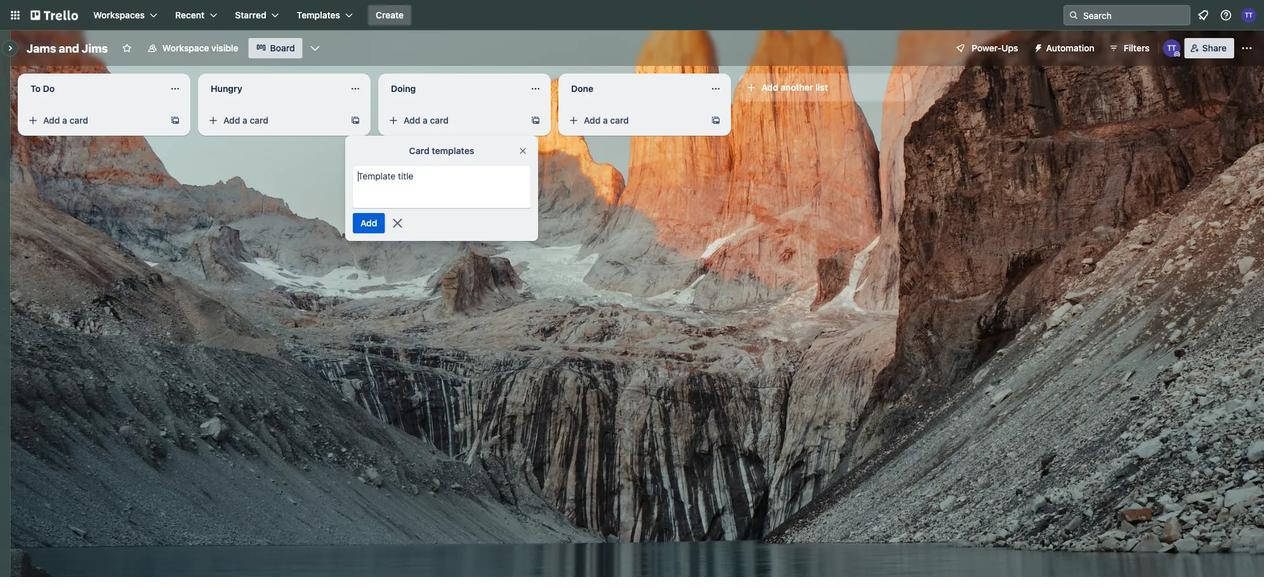 Task type: describe. For each thing, give the bounding box(es) containing it.
3 create from template… image from the left
[[711, 115, 721, 126]]

add a card button for doing
[[383, 110, 525, 131]]

recent button
[[168, 5, 225, 25]]

to do
[[30, 83, 55, 94]]

filters button
[[1105, 38, 1153, 58]]

a for hungry
[[242, 115, 247, 126]]

customize views image
[[309, 42, 322, 55]]

visible
[[211, 43, 238, 53]]

jams and jims
[[27, 41, 108, 55]]

4 add a card button from the left
[[563, 110, 706, 131]]

board
[[270, 43, 295, 53]]

workspaces button
[[86, 5, 165, 25]]

Template title text field
[[358, 170, 525, 204]]

another
[[781, 82, 813, 93]]

sm image
[[1028, 38, 1046, 56]]

starred
[[235, 10, 266, 20]]

Done text field
[[563, 79, 703, 99]]

workspace
[[162, 43, 209, 53]]

a for to do
[[62, 115, 67, 126]]

doing
[[391, 83, 416, 94]]

a for doing
[[423, 115, 428, 126]]

0 notifications image
[[1195, 8, 1211, 23]]

workspace visible
[[162, 43, 238, 53]]

done
[[571, 83, 593, 94]]

list
[[815, 82, 828, 93]]

create from template… image
[[350, 115, 360, 126]]

templates
[[297, 10, 340, 20]]

card for hungry
[[250, 115, 268, 126]]

add a card button for to do
[[23, 110, 165, 131]]

jims
[[82, 41, 108, 55]]

card templates
[[409, 146, 474, 156]]

and
[[59, 41, 79, 55]]

Search field
[[1079, 6, 1190, 25]]

create from template… image for doing
[[530, 115, 541, 126]]

terry turtle (terryturtle) image
[[1163, 39, 1181, 57]]

add inside button
[[360, 218, 377, 228]]

add button
[[353, 213, 385, 234]]

show menu image
[[1241, 42, 1253, 55]]

jams
[[27, 41, 56, 55]]

primary element
[[0, 0, 1264, 30]]

switch to… image
[[9, 9, 22, 22]]

create from template… image for to do
[[170, 115, 180, 126]]

4 add a card from the left
[[584, 115, 629, 126]]

Board name text field
[[20, 38, 114, 58]]

open information menu image
[[1220, 9, 1232, 22]]



Task type: vqa. For each thing, say whether or not it's contained in the screenshot.
the top Christina Overa (christinaovera) image
no



Task type: locate. For each thing, give the bounding box(es) containing it.
add a card for to do
[[43, 115, 88, 126]]

add a card down do
[[43, 115, 88, 126]]

power-ups
[[972, 43, 1018, 53]]

3 add a card button from the left
[[383, 110, 525, 131]]

card down hungry text field
[[250, 115, 268, 126]]

star or unstar board image
[[122, 43, 132, 53]]

filters
[[1124, 43, 1150, 53]]

automation button
[[1028, 38, 1102, 58]]

card down done text field
[[610, 115, 629, 126]]

board link
[[248, 38, 302, 58]]

create from template… image
[[170, 115, 180, 126], [530, 115, 541, 126], [711, 115, 721, 126]]

3 card from the left
[[430, 115, 449, 126]]

add a card down done
[[584, 115, 629, 126]]

recent
[[175, 10, 205, 20]]

card up "card templates"
[[430, 115, 449, 126]]

starred button
[[227, 5, 287, 25]]

create
[[376, 10, 404, 20]]

a up card
[[423, 115, 428, 126]]

1 add a card button from the left
[[23, 110, 165, 131]]

add another list
[[761, 82, 828, 93]]

create button
[[368, 5, 411, 25]]

this member is an admin of this board. image
[[1174, 51, 1180, 57]]

a down to do text box
[[62, 115, 67, 126]]

share button
[[1185, 38, 1234, 58]]

add a card button
[[23, 110, 165, 131], [203, 110, 345, 131], [383, 110, 525, 131], [563, 110, 706, 131]]

share
[[1202, 43, 1227, 53]]

card for to do
[[70, 115, 88, 126]]

search image
[[1069, 10, 1079, 20]]

3 add a card from the left
[[404, 115, 449, 126]]

workspace visible button
[[140, 38, 246, 58]]

workspaces
[[93, 10, 145, 20]]

1 horizontal spatial create from template… image
[[530, 115, 541, 126]]

templates button
[[289, 5, 360, 25]]

add a card button down hungry text field
[[203, 110, 345, 131]]

add inside button
[[761, 82, 778, 93]]

card for doing
[[430, 115, 449, 126]]

ups
[[1002, 43, 1018, 53]]

1 card from the left
[[70, 115, 88, 126]]

1 a from the left
[[62, 115, 67, 126]]

to
[[30, 83, 41, 94]]

add a card for doing
[[404, 115, 449, 126]]

3 a from the left
[[423, 115, 428, 126]]

2 create from template… image from the left
[[530, 115, 541, 126]]

card
[[70, 115, 88, 126], [250, 115, 268, 126], [430, 115, 449, 126], [610, 115, 629, 126]]

add a card button up the templates
[[383, 110, 525, 131]]

add a card button down to do text box
[[23, 110, 165, 131]]

back to home image
[[30, 5, 78, 25]]

terry turtle (terryturtle) image
[[1241, 8, 1256, 23]]

2 card from the left
[[250, 115, 268, 126]]

power-ups button
[[946, 38, 1026, 58]]

hungry
[[211, 83, 242, 94]]

a
[[62, 115, 67, 126], [242, 115, 247, 126], [423, 115, 428, 126], [603, 115, 608, 126]]

automation
[[1046, 43, 1094, 53]]

add another list button
[[739, 74, 911, 102]]

add a card button for hungry
[[203, 110, 345, 131]]

2 add a card from the left
[[223, 115, 268, 126]]

1 add a card from the left
[[43, 115, 88, 126]]

4 a from the left
[[603, 115, 608, 126]]

card
[[409, 146, 429, 156]]

templates
[[432, 146, 474, 156]]

Hungry text field
[[203, 79, 343, 99]]

add a card up card
[[404, 115, 449, 126]]

4 card from the left
[[610, 115, 629, 126]]

add a card button down done text field
[[563, 110, 706, 131]]

0 horizontal spatial create from template… image
[[170, 115, 180, 126]]

2 add a card button from the left
[[203, 110, 345, 131]]

add a card
[[43, 115, 88, 126], [223, 115, 268, 126], [404, 115, 449, 126], [584, 115, 629, 126]]

add a card for hungry
[[223, 115, 268, 126]]

To Do text field
[[23, 79, 162, 99]]

power-
[[972, 43, 1002, 53]]

a down hungry text field
[[242, 115, 247, 126]]

do
[[43, 83, 55, 94]]

2 horizontal spatial create from template… image
[[711, 115, 721, 126]]

a down done text field
[[603, 115, 608, 126]]

Doing text field
[[383, 79, 523, 99]]

card down to do text box
[[70, 115, 88, 126]]

2 a from the left
[[242, 115, 247, 126]]

1 create from template… image from the left
[[170, 115, 180, 126]]

close popover image
[[518, 146, 528, 156]]

add
[[761, 82, 778, 93], [43, 115, 60, 126], [223, 115, 240, 126], [404, 115, 420, 126], [584, 115, 601, 126], [360, 218, 377, 228]]

add a card down hungry
[[223, 115, 268, 126]]



